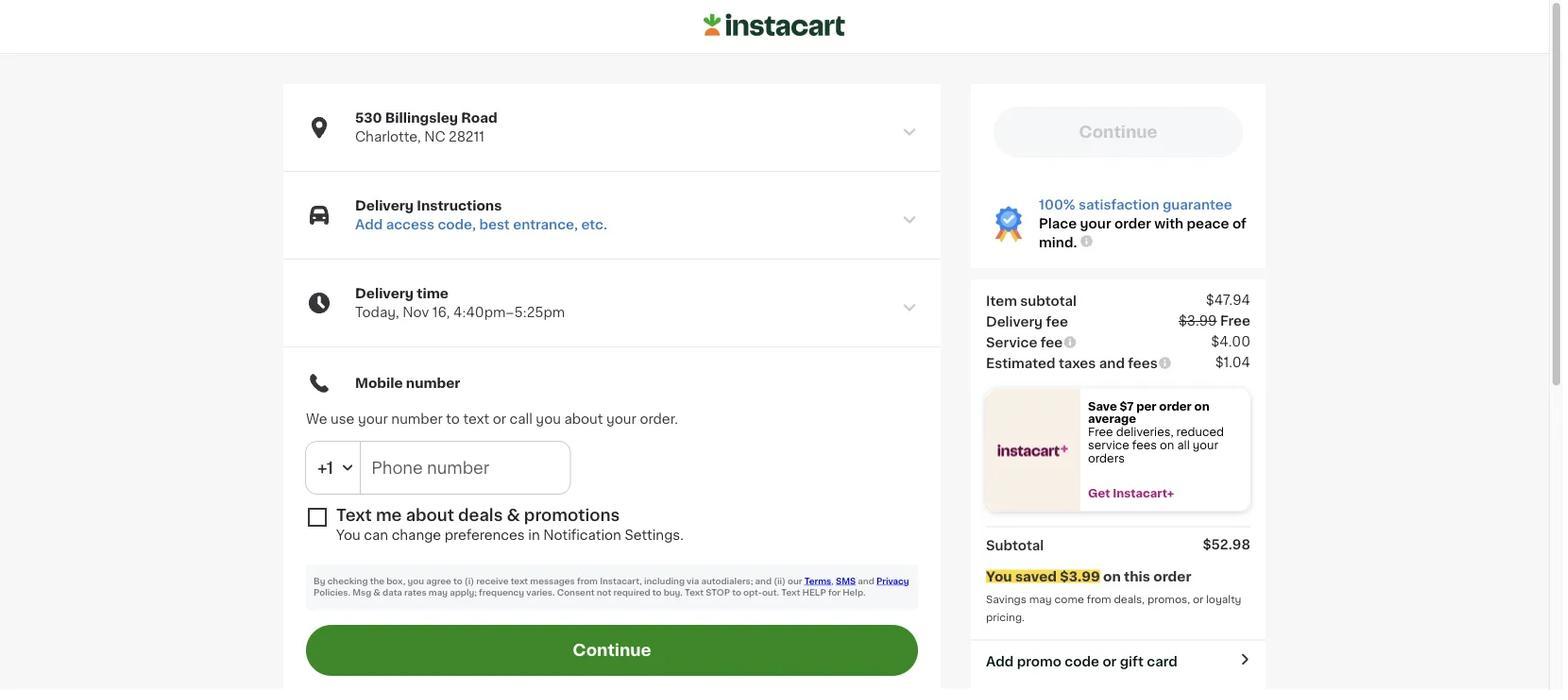 Task type: locate. For each thing, give the bounding box(es) containing it.
order inside 'save $7 per order on average free deliveries, reduced service fees on all your orders'
[[1159, 401, 1192, 412]]

text down the via
[[685, 589, 704, 597]]

peace
[[1187, 217, 1229, 230]]

order up promos,
[[1154, 570, 1192, 583]]

0 vertical spatial about
[[564, 413, 603, 426]]

agree
[[426, 578, 451, 586]]

to
[[446, 413, 460, 426], [453, 578, 463, 586], [653, 589, 662, 597], [732, 589, 741, 597]]

1 horizontal spatial add
[[986, 655, 1014, 668]]

delivery inside the delivery instructions add access code, best entrance, etc.
[[355, 199, 414, 213]]

1 horizontal spatial from
[[1087, 595, 1111, 605]]

sms
[[836, 578, 856, 586]]

0 vertical spatial from
[[577, 578, 598, 586]]

get
[[1088, 488, 1110, 499]]

about right call
[[564, 413, 603, 426]]

1 vertical spatial order
[[1159, 401, 1192, 412]]

0 vertical spatial on
[[1194, 401, 1210, 412]]

may down saved
[[1029, 595, 1052, 605]]

may
[[429, 589, 448, 597], [1029, 595, 1052, 605]]

get instacart+
[[1088, 488, 1174, 499]]

including
[[644, 578, 685, 586]]

0 horizontal spatial you
[[336, 529, 361, 542]]

1 vertical spatial fees
[[1132, 440, 1157, 451]]

0 vertical spatial $3.99
[[1179, 314, 1217, 327]]

from inside by checking the box, you agree to (i) receive text messages from instacart, including via autodialers; and (ii) our terms , sms and privacy policies. msg & data rates may apply; frequency varies. consent not required to buy. text stop to opt-out. text help for help.
[[577, 578, 598, 586]]

text up frequency
[[511, 578, 528, 586]]

1 vertical spatial text
[[511, 578, 528, 586]]

code
[[1065, 655, 1099, 668]]

call
[[510, 413, 533, 426]]

1 vertical spatial you
[[986, 570, 1012, 583]]

text down our
[[781, 589, 800, 597]]

1 vertical spatial from
[[1087, 595, 1111, 605]]

0 vertical spatial &
[[507, 508, 520, 524]]

number down mobile number
[[391, 413, 443, 426]]

buy.
[[664, 589, 683, 597]]

notification
[[543, 529, 621, 542]]

1 vertical spatial delivery
[[355, 287, 414, 300]]

terms link
[[804, 578, 831, 586]]

box,
[[387, 578, 406, 586]]

use
[[331, 413, 355, 426]]

you right call
[[536, 413, 561, 426]]

delivery inside "delivery time today, nov 16, 4:40pm–5:25pm"
[[355, 287, 414, 300]]

privacy
[[877, 578, 909, 586]]

taxes
[[1059, 357, 1096, 370]]

text left call
[[463, 413, 489, 426]]

0 horizontal spatial &
[[373, 589, 381, 597]]

0 vertical spatial fee
[[1046, 315, 1068, 328]]

your right the use
[[358, 413, 388, 426]]

or inside savings may come from deals, promos, or loyalty pricing.
[[1193, 595, 1204, 605]]

1 vertical spatial $3.99
[[1060, 570, 1100, 583]]

1 horizontal spatial &
[[507, 508, 520, 524]]

$7
[[1120, 401, 1134, 412]]

on left the all in the right of the page
[[1160, 440, 1174, 451]]

and
[[1099, 357, 1125, 370], [755, 578, 772, 586], [858, 578, 874, 586]]

0 horizontal spatial may
[[429, 589, 448, 597]]

1 horizontal spatial or
[[1103, 655, 1117, 668]]

(i)
[[465, 578, 474, 586]]

free up service
[[1088, 427, 1113, 438]]

delivery up the service
[[986, 315, 1043, 328]]

$3.99 up come at the bottom right
[[1060, 570, 1100, 583]]

add inside add promo code or gift card button
[[986, 655, 1014, 668]]

(ii)
[[774, 578, 786, 586]]

0 horizontal spatial $3.99
[[1060, 570, 1100, 583]]

2 horizontal spatial or
[[1193, 595, 1204, 605]]

from inside savings may come from deals, promos, or loyalty pricing.
[[1087, 595, 1111, 605]]

order inside place your order with peace of mind.
[[1115, 217, 1151, 230]]

instacart,
[[600, 578, 642, 586]]

add promo code or gift card
[[986, 655, 1178, 668]]

and up out.
[[755, 578, 772, 586]]

preferences
[[445, 529, 525, 542]]

item
[[986, 294, 1017, 307]]

1 vertical spatial add
[[986, 655, 1014, 668]]

gift
[[1120, 655, 1144, 668]]

to up phone number telephone field
[[446, 413, 460, 426]]

delivery
[[355, 199, 414, 213], [355, 287, 414, 300], [986, 315, 1043, 328]]

by
[[314, 578, 325, 586]]

we use your number to text or call you about your order.
[[306, 413, 678, 426]]

1 vertical spatial or
[[1193, 595, 1204, 605]]

Phone number telephone field
[[360, 442, 570, 494]]

mobile number
[[355, 377, 460, 390]]

0 vertical spatial delivery
[[355, 199, 414, 213]]

number
[[406, 377, 460, 390], [391, 413, 443, 426]]

fee up "estimated taxes and fees"
[[1041, 336, 1063, 349]]

policies.
[[314, 589, 350, 597]]

2 vertical spatial delivery
[[986, 315, 1043, 328]]

on up reduced at the bottom right
[[1194, 401, 1210, 412]]

you inside text me about deals & promotions you can change preferences in notification settings.
[[336, 529, 361, 542]]

1 vertical spatial free
[[1088, 427, 1113, 438]]

text
[[336, 508, 372, 524], [685, 589, 704, 597], [781, 589, 800, 597]]

add left promo
[[986, 655, 1014, 668]]

your up the more info about 100% satisfaction guarantee image at the top right of page
[[1080, 217, 1111, 230]]

1 horizontal spatial and
[[858, 578, 874, 586]]

fee down the 'subtotal'
[[1046, 315, 1068, 328]]

required
[[613, 589, 650, 597]]

0 horizontal spatial text
[[336, 508, 372, 524]]

1 vertical spatial about
[[406, 508, 454, 524]]

our
[[788, 578, 802, 586]]

delivery instructions add access code, best entrance, etc.
[[355, 199, 607, 231]]

from
[[577, 578, 598, 586], [1087, 595, 1111, 605]]

1 vertical spatial fee
[[1041, 336, 1063, 349]]

all
[[1177, 440, 1190, 451]]

data
[[383, 589, 402, 597]]

0 horizontal spatial about
[[406, 508, 454, 524]]

to down autodialers;
[[732, 589, 741, 597]]

free inside 'save $7 per order on average free deliveries, reduced service fees on all your orders'
[[1088, 427, 1113, 438]]

fees down deliveries,
[[1132, 440, 1157, 451]]

text me about deals & promotions you can change preferences in notification settings.
[[336, 508, 684, 542]]

& down the
[[373, 589, 381, 597]]

you
[[336, 529, 361, 542], [986, 570, 1012, 583]]

order down 100% satisfaction guarantee
[[1115, 217, 1151, 230]]

delivery fee
[[986, 315, 1068, 328]]

from up consent
[[577, 578, 598, 586]]

free up $4.00
[[1220, 314, 1251, 327]]

0 vertical spatial or
[[493, 413, 506, 426]]

text up can
[[336, 508, 372, 524]]

get instacart+ button
[[1081, 487, 1251, 500]]

100%
[[1039, 198, 1076, 212]]

0 vertical spatial add
[[355, 218, 383, 231]]

or left loyalty
[[1193, 595, 1204, 605]]

you up rates
[[408, 578, 424, 586]]

or left gift
[[1103, 655, 1117, 668]]

savings may come from deals, promos, or loyalty pricing.
[[986, 595, 1244, 622]]

terms
[[804, 578, 831, 586]]

you left can
[[336, 529, 361, 542]]

via
[[687, 578, 699, 586]]

add
[[355, 218, 383, 231], [986, 655, 1014, 668]]

varies.
[[526, 589, 555, 597]]

may down the agree
[[429, 589, 448, 597]]

& right deals
[[507, 508, 520, 524]]

0 horizontal spatial free
[[1088, 427, 1113, 438]]

and right taxes
[[1099, 357, 1125, 370]]

service
[[986, 336, 1038, 349]]

2 horizontal spatial and
[[1099, 357, 1125, 370]]

instacart+
[[1113, 488, 1174, 499]]

access
[[386, 218, 435, 231]]

may inside savings may come from deals, promos, or loyalty pricing.
[[1029, 595, 1052, 605]]

1 vertical spatial you
[[408, 578, 424, 586]]

0 horizontal spatial you
[[408, 578, 424, 586]]

your left the order. in the bottom left of the page
[[606, 413, 637, 426]]

your down reduced at the bottom right
[[1193, 440, 1219, 451]]

and up help.
[[858, 578, 874, 586]]

you up savings
[[986, 570, 1012, 583]]

service fee
[[986, 336, 1063, 349]]

delivery up access
[[355, 199, 414, 213]]

or
[[493, 413, 506, 426], [1193, 595, 1204, 605], [1103, 655, 1117, 668]]

2 horizontal spatial text
[[781, 589, 800, 597]]

fee for delivery fee
[[1046, 315, 1068, 328]]

& inside text me about deals & promotions you can change preferences in notification settings.
[[507, 508, 520, 524]]

on left this
[[1103, 570, 1121, 583]]

$52.98
[[1203, 538, 1251, 551]]

$3.99
[[1179, 314, 1217, 327], [1060, 570, 1100, 583]]

on
[[1194, 401, 1210, 412], [1160, 440, 1174, 451], [1103, 570, 1121, 583]]

1 horizontal spatial may
[[1029, 595, 1052, 605]]

$3.99 down $47.94
[[1179, 314, 1217, 327]]

or left call
[[493, 413, 506, 426]]

0 horizontal spatial on
[[1103, 570, 1121, 583]]

fee
[[1046, 315, 1068, 328], [1041, 336, 1063, 349]]

1 vertical spatial on
[[1160, 440, 1174, 451]]

0 horizontal spatial and
[[755, 578, 772, 586]]

pricing.
[[986, 612, 1025, 622]]

about up change
[[406, 508, 454, 524]]

today,
[[355, 306, 399, 319]]

1 horizontal spatial text
[[511, 578, 528, 586]]

0 horizontal spatial text
[[463, 413, 489, 426]]

continue button
[[306, 625, 918, 676]]

add left access
[[355, 218, 383, 231]]

0 horizontal spatial or
[[493, 413, 506, 426]]

savings
[[986, 595, 1027, 605]]

we
[[306, 413, 327, 426]]

fees
[[1128, 357, 1158, 370], [1132, 440, 1157, 451]]

1 horizontal spatial free
[[1220, 314, 1251, 327]]

from down you saved $3.99 on this order
[[1087, 595, 1111, 605]]

0 vertical spatial order
[[1115, 217, 1151, 230]]

order right per
[[1159, 401, 1192, 412]]

fees up per
[[1128, 357, 1158, 370]]

about
[[564, 413, 603, 426], [406, 508, 454, 524]]

530
[[355, 111, 382, 125]]

deals
[[458, 508, 503, 524]]

1 horizontal spatial about
[[564, 413, 603, 426]]

0 vertical spatial you
[[336, 529, 361, 542]]

stop
[[706, 589, 730, 597]]

2 vertical spatial or
[[1103, 655, 1117, 668]]

0 horizontal spatial from
[[577, 578, 598, 586]]

1 vertical spatial &
[[373, 589, 381, 597]]

$47.94
[[1206, 293, 1251, 307]]

0 horizontal spatial add
[[355, 218, 383, 231]]

$3.99 free
[[1179, 314, 1251, 327]]

2 vertical spatial order
[[1154, 570, 1192, 583]]

0 vertical spatial free
[[1220, 314, 1251, 327]]

number right mobile
[[406, 377, 460, 390]]

with
[[1155, 217, 1184, 230]]

delivery up today,
[[355, 287, 414, 300]]

deliveries,
[[1116, 427, 1174, 438]]

your inside place your order with peace of mind.
[[1080, 217, 1111, 230]]

average
[[1088, 414, 1136, 425]]

0 vertical spatial you
[[536, 413, 561, 426]]

2 vertical spatial on
[[1103, 570, 1121, 583]]



Task type: describe. For each thing, give the bounding box(es) containing it.
settings.
[[625, 529, 684, 542]]

can
[[364, 529, 388, 542]]

the
[[370, 578, 384, 586]]

$1.04
[[1215, 356, 1251, 369]]

about inside text me about deals & promotions you can change preferences in notification settings.
[[406, 508, 454, 524]]

sms link
[[836, 578, 856, 586]]

0 vertical spatial text
[[463, 413, 489, 426]]

,
[[831, 578, 834, 586]]

autodialers;
[[701, 578, 753, 586]]

estimated
[[986, 357, 1056, 370]]

consent
[[557, 589, 595, 597]]

1 horizontal spatial on
[[1160, 440, 1174, 451]]

your inside 'save $7 per order on average free deliveries, reduced service fees on all your orders'
[[1193, 440, 1219, 451]]

to down including
[[653, 589, 662, 597]]

to left (i)
[[453, 578, 463, 586]]

4:40pm–5:25pm
[[453, 306, 565, 319]]

reduced
[[1177, 427, 1224, 438]]

promos,
[[1148, 595, 1190, 605]]

Select a country button
[[306, 442, 360, 494]]

nc
[[424, 130, 445, 144]]

come
[[1055, 595, 1084, 605]]

in
[[528, 529, 540, 542]]

time
[[417, 287, 449, 300]]

add promo code or gift card button
[[986, 652, 1178, 671]]

this
[[1124, 570, 1150, 583]]

2 horizontal spatial on
[[1194, 401, 1210, 412]]

continue
[[573, 643, 651, 659]]

0 vertical spatial fees
[[1128, 357, 1158, 370]]

messages
[[530, 578, 575, 586]]

1 horizontal spatial you
[[536, 413, 561, 426]]

text inside by checking the box, you agree to (i) receive text messages from instacart, including via autodialers; and (ii) our terms , sms and privacy policies. msg & data rates may apply; frequency varies. consent not required to buy. text stop to opt-out. text help for help.
[[511, 578, 528, 586]]

frequency
[[479, 589, 524, 597]]

per
[[1137, 401, 1157, 412]]

fee for service fee
[[1041, 336, 1063, 349]]

loyalty
[[1206, 595, 1242, 605]]

you inside by checking the box, you agree to (i) receive text messages from instacart, including via autodialers; and (ii) our terms , sms and privacy policies. msg & data rates may apply; frequency varies. consent not required to buy. text stop to opt-out. text help for help.
[[408, 578, 424, 586]]

not
[[597, 589, 611, 597]]

more info about 100% satisfaction guarantee image
[[1079, 234, 1094, 249]]

delivery instructions image
[[901, 212, 918, 229]]

+1
[[317, 460, 334, 476]]

rates
[[404, 589, 427, 597]]

of
[[1233, 217, 1247, 230]]

order.
[[640, 413, 678, 426]]

delivery time today, nov 16, 4:40pm–5:25pm
[[355, 287, 565, 319]]

item subtotal
[[986, 294, 1077, 307]]

guarantee
[[1163, 198, 1232, 212]]

1 horizontal spatial $3.99
[[1179, 314, 1217, 327]]

home image
[[704, 11, 845, 39]]

place your order with peace of mind.
[[1039, 217, 1247, 249]]

or for loyalty
[[1193, 595, 1204, 605]]

opt-
[[743, 589, 762, 597]]

1 vertical spatial number
[[391, 413, 443, 426]]

deals,
[[1114, 595, 1145, 605]]

etc.
[[581, 218, 607, 231]]

orders
[[1088, 453, 1125, 464]]

mobile
[[355, 377, 403, 390]]

you saved $3.99 on this order
[[986, 570, 1192, 583]]

card
[[1147, 655, 1178, 668]]

by checking the box, you agree to (i) receive text messages from instacart, including via autodialers; and (ii) our terms , sms and privacy policies. msg & data rates may apply; frequency varies. consent not required to buy. text stop to opt-out. text help for help.
[[314, 578, 909, 597]]

100% satisfaction guarantee
[[1039, 198, 1232, 212]]

change
[[392, 529, 441, 542]]

help
[[802, 589, 826, 597]]

estimated taxes and fees
[[986, 357, 1158, 370]]

delivery time image
[[901, 299, 918, 316]]

& inside by checking the box, you agree to (i) receive text messages from instacart, including via autodialers; and (ii) our terms , sms and privacy policies. msg & data rates may apply; frequency varies. consent not required to buy. text stop to opt-out. text help for help.
[[373, 589, 381, 597]]

out.
[[762, 589, 779, 597]]

1 horizontal spatial you
[[986, 570, 1012, 583]]

530 billingsley road charlotte, nc 28211
[[355, 111, 497, 144]]

me
[[376, 508, 402, 524]]

text inside text me about deals & promotions you can change preferences in notification settings.
[[336, 508, 372, 524]]

best
[[479, 218, 510, 231]]

or for call
[[493, 413, 506, 426]]

28211
[[449, 130, 485, 144]]

entrance,
[[513, 218, 578, 231]]

charlotte,
[[355, 130, 421, 144]]

place
[[1039, 217, 1077, 230]]

fees inside 'save $7 per order on average free deliveries, reduced service fees on all your orders'
[[1132, 440, 1157, 451]]

saved
[[1015, 570, 1057, 583]]

delivery for add
[[355, 199, 414, 213]]

delivery for today,
[[355, 287, 414, 300]]

promo
[[1017, 655, 1062, 668]]

save
[[1088, 401, 1117, 412]]

0 vertical spatial number
[[406, 377, 460, 390]]

delivery address image
[[901, 124, 918, 141]]

may inside by checking the box, you agree to (i) receive text messages from instacart, including via autodialers; and (ii) our terms , sms and privacy policies. msg & data rates may apply; frequency varies. consent not required to buy. text stop to opt-out. text help for help.
[[429, 589, 448, 597]]

instructions
[[417, 199, 502, 213]]

for
[[828, 589, 841, 597]]

16,
[[432, 306, 450, 319]]

1 horizontal spatial text
[[685, 589, 704, 597]]

satisfaction
[[1079, 198, 1159, 212]]

add inside the delivery instructions add access code, best entrance, etc.
[[355, 218, 383, 231]]

or inside button
[[1103, 655, 1117, 668]]

service
[[1088, 440, 1130, 451]]

save $7 per order on average free deliveries, reduced service fees on all your orders
[[1088, 401, 1227, 464]]



Task type: vqa. For each thing, say whether or not it's contained in the screenshot.
can
yes



